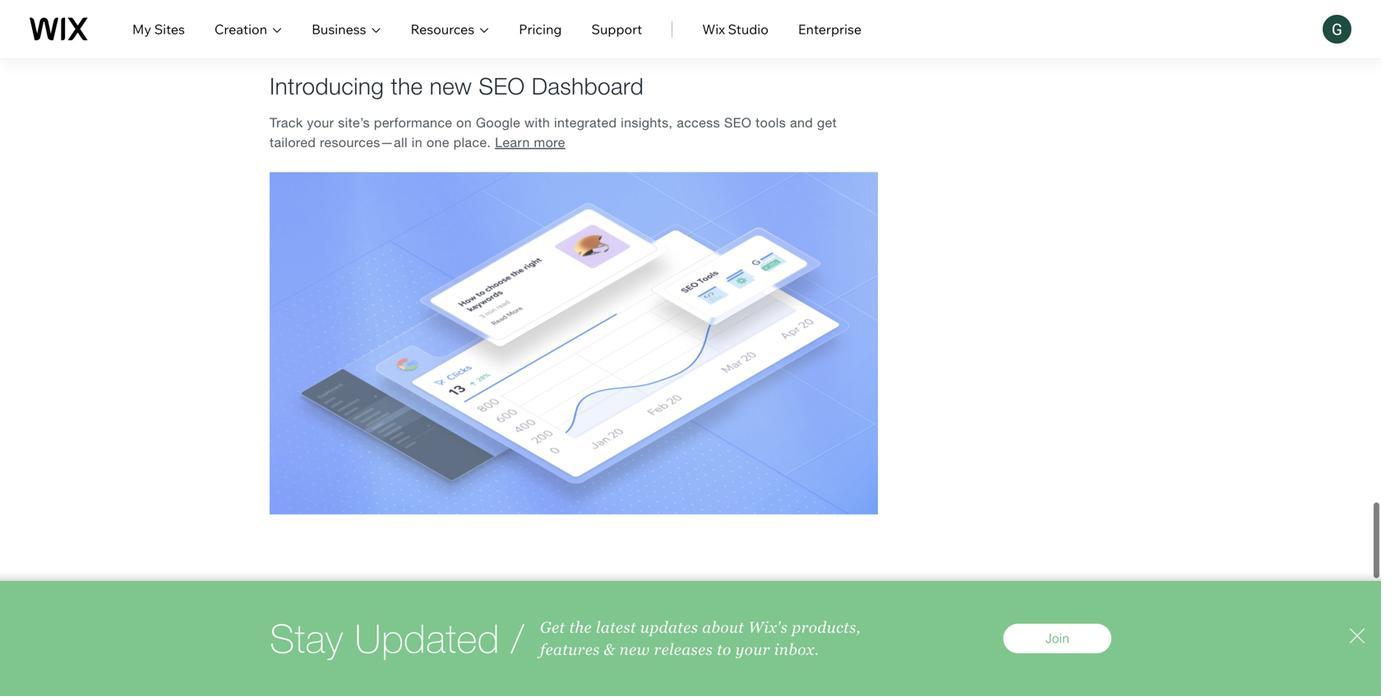 Task type: locate. For each thing, give the bounding box(es) containing it.
1 horizontal spatial to
[[717, 641, 731, 659]]

track
[[270, 115, 303, 130]]

1 vertical spatial the
[[569, 619, 592, 636]]

1 horizontal spatial the
[[569, 619, 592, 636]]

integrated
[[554, 115, 617, 130]]

access
[[677, 115, 720, 130]]

products,
[[792, 619, 861, 636]]

1 vertical spatial seo
[[724, 115, 752, 130]]

profile image image
[[1323, 15, 1352, 44]]

the for introducing
[[391, 72, 423, 100]]

to down the "about"
[[717, 641, 731, 659]]

new right &
[[620, 641, 650, 659]]

enterprise link
[[798, 19, 862, 39]]

get
[[817, 115, 837, 130]]

introducing the new seo dashboard
[[270, 72, 644, 100]]

wix's
[[748, 619, 788, 636]]

1 vertical spatial new
[[620, 641, 650, 659]]

seo:
[[270, 659, 323, 686]]

wix studio
[[702, 21, 769, 37]]

1 horizontal spatial new
[[620, 641, 650, 659]]

seo up google
[[479, 72, 525, 100]]

dashboard
[[532, 72, 644, 100]]

my sites link
[[132, 19, 185, 39]]

site's
[[338, 115, 370, 130]]

seo
[[479, 72, 525, 100], [724, 115, 752, 130]]

to down latest
[[622, 659, 643, 686]]

wix studio link
[[702, 19, 769, 39]]

performance
[[374, 115, 452, 130]]

your left site's
[[307, 115, 334, 130]]

1 horizontal spatial seo
[[724, 115, 752, 130]]

your inside the 'track your site's performance on google with integrated insights, access seo tools and get tailored resources—all in one place.'
[[307, 115, 334, 130]]

resources—all
[[320, 135, 408, 150]]

your down the releases
[[649, 659, 694, 686]]

automatically
[[410, 659, 544, 686]]

sitemap
[[700, 659, 781, 686]]

0 vertical spatial seo
[[479, 72, 525, 100]]

0 vertical spatial the
[[391, 72, 423, 100]]

the for get
[[569, 619, 592, 636]]

stay updated
[[270, 616, 500, 662]]

0 horizontal spatial new
[[430, 72, 472, 100]]

your
[[307, 115, 334, 130], [736, 641, 770, 659], [649, 659, 694, 686]]

the up 'features'
[[569, 619, 592, 636]]

2 horizontal spatial your
[[736, 641, 770, 659]]

0 horizontal spatial your
[[307, 115, 334, 130]]

get
[[540, 619, 565, 636]]

join button
[[1004, 624, 1112, 654]]

pricing
[[519, 21, 562, 37]]

support
[[592, 21, 642, 37]]

updated
[[355, 616, 500, 662]]

0 vertical spatial new
[[430, 72, 472, 100]]

features
[[540, 641, 600, 659]]

your inside 'get the latest updates about wix's products, features & new releases to your inbox.'
[[736, 641, 770, 659]]

the up performance
[[391, 72, 423, 100]]

stay
[[270, 616, 343, 662]]

0 horizontal spatial the
[[391, 72, 423, 100]]

place.
[[454, 135, 491, 150]]

learn more link
[[495, 135, 565, 150]]

your up sitemap at the right bottom of page
[[736, 641, 770, 659]]

the
[[391, 72, 423, 100], [569, 619, 592, 636]]

resources
[[411, 21, 475, 37]]

seo left tools
[[724, 115, 752, 130]]

seo: images automatically added to your sitemap
[[270, 659, 781, 686]]

learn
[[495, 135, 530, 150]]

0 horizontal spatial to
[[622, 659, 643, 686]]

to
[[717, 641, 731, 659], [622, 659, 643, 686]]

new
[[430, 72, 472, 100], [620, 641, 650, 659]]

the inside 'get the latest updates about wix's products, features & new releases to your inbox.'
[[569, 619, 592, 636]]

new up on
[[430, 72, 472, 100]]



Task type: vqa. For each thing, say whether or not it's contained in the screenshot.
Pricing
yes



Task type: describe. For each thing, give the bounding box(es) containing it.
creation
[[215, 21, 267, 37]]

seo inside the 'track your site's performance on google with integrated insights, access seo tools and get tailored resources—all in one place.'
[[724, 115, 752, 130]]

learn more
[[495, 135, 565, 150]]

more
[[534, 135, 565, 150]]

inbox.
[[774, 641, 819, 659]]

insights,
[[621, 115, 673, 130]]

track your site's performance on google with integrated insights, access seo tools and get tailored resources—all in one place.
[[270, 115, 837, 150]]

business button
[[312, 19, 381, 39]]

on
[[456, 115, 472, 130]]

my
[[132, 21, 151, 37]]

google
[[476, 115, 521, 130]]

get the latest updates about wix's products, features & new releases to your inbox.
[[540, 619, 861, 659]]

introducing
[[270, 72, 384, 100]]

added
[[550, 659, 616, 686]]

join
[[1046, 631, 1070, 646]]

tailored
[[270, 135, 316, 150]]

with
[[525, 115, 550, 130]]

in
[[412, 135, 423, 150]]

&
[[604, 641, 615, 659]]

updates
[[640, 619, 698, 636]]

releases
[[654, 641, 713, 659]]

1 horizontal spatial your
[[649, 659, 694, 686]]

and
[[790, 115, 813, 130]]

tools
[[756, 115, 786, 130]]

new inside 'get the latest updates about wix's products, features & new releases to your inbox.'
[[620, 641, 650, 659]]

pricing link
[[519, 19, 562, 39]]

support link
[[592, 19, 642, 39]]

sites
[[154, 21, 185, 37]]

business
[[312, 21, 366, 37]]

my sites
[[132, 21, 185, 37]]

enterprise
[[798, 21, 862, 37]]

about
[[702, 619, 744, 636]]

wix
[[702, 21, 725, 37]]

images
[[329, 659, 403, 686]]

studio
[[728, 21, 769, 37]]

latest
[[596, 619, 636, 636]]

0 horizontal spatial seo
[[479, 72, 525, 100]]

creation button
[[215, 19, 282, 39]]

resources button
[[411, 19, 489, 39]]

to inside 'get the latest updates about wix's products, features & new releases to your inbox.'
[[717, 641, 731, 659]]

one
[[427, 135, 450, 150]]



